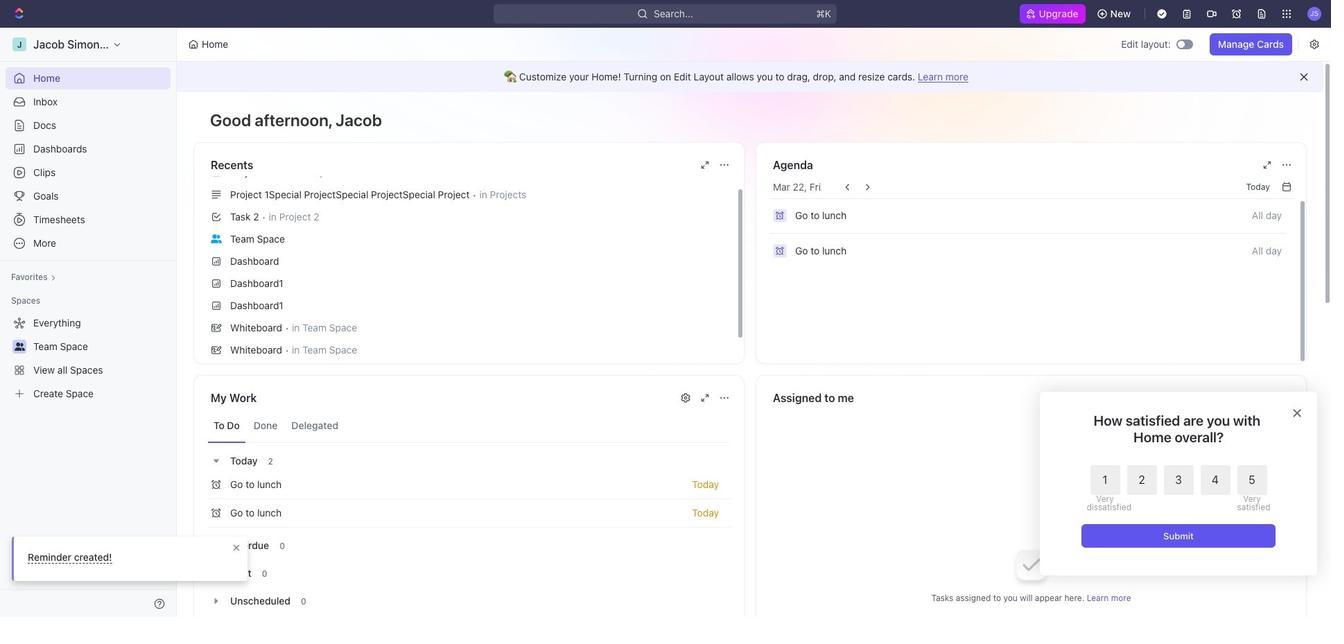 Task type: locate. For each thing, give the bounding box(es) containing it.
1 horizontal spatial user group image
[[211, 234, 222, 243]]

sidebar navigation
[[0, 28, 180, 617]]

alert
[[177, 62, 1323, 92]]

tree inside sidebar navigation
[[6, 312, 171, 405]]

user group image inside sidebar navigation
[[14, 342, 25, 351]]

1 vertical spatial user group image
[[14, 342, 25, 351]]

tree
[[6, 312, 171, 405]]

0 horizontal spatial user group image
[[14, 342, 25, 351]]

tab list
[[208, 409, 730, 443]]

option group
[[1087, 465, 1267, 512]]

user group image
[[211, 234, 222, 243], [14, 342, 25, 351]]

dialog
[[1040, 392, 1317, 575]]



Task type: vqa. For each thing, say whether or not it's contained in the screenshot.
tab list
yes



Task type: describe. For each thing, give the bounding box(es) containing it.
0 vertical spatial user group image
[[211, 234, 222, 243]]

jacob simon's workspace, , element
[[12, 37, 26, 51]]



